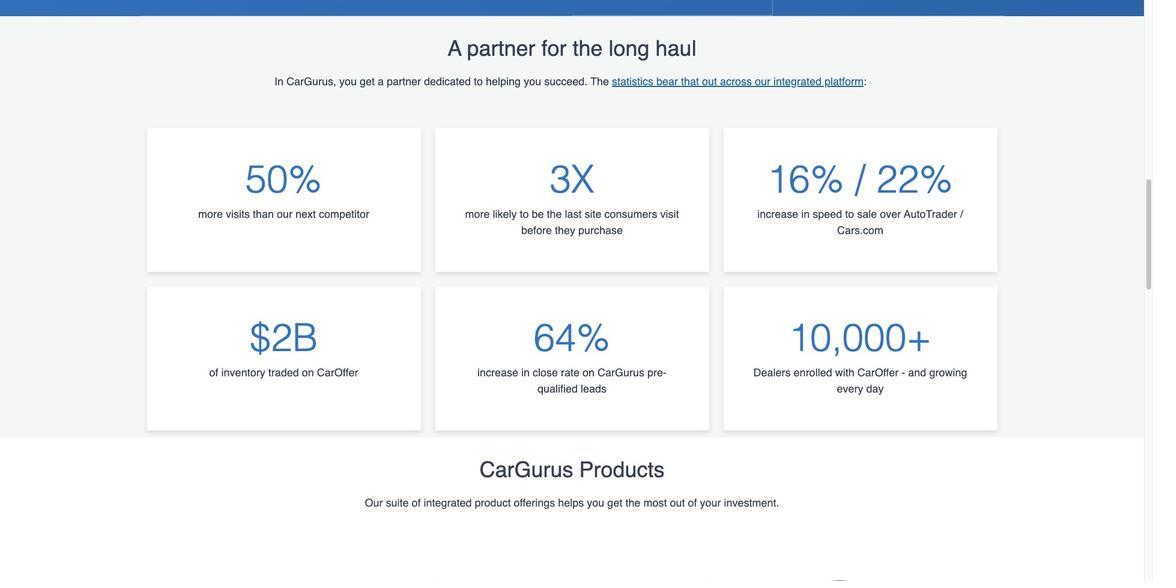 Task type: locate. For each thing, give the bounding box(es) containing it.
integrated
[[774, 75, 822, 88], [424, 497, 472, 509]]

our left next
[[277, 208, 293, 220]]

inventory
[[221, 366, 265, 379]]

you
[[339, 75, 357, 88], [524, 75, 542, 88], [587, 497, 605, 509]]

the left most on the bottom of the page
[[626, 497, 641, 509]]

sale
[[858, 208, 878, 220]]

the right the be
[[547, 208, 562, 220]]

0 vertical spatial in
[[802, 208, 810, 220]]

partner up helping
[[467, 36, 536, 61]]

more left visits
[[198, 208, 223, 220]]

0 horizontal spatial increase
[[478, 366, 519, 379]]

/
[[855, 157, 866, 202], [961, 208, 964, 220]]

you left a
[[339, 75, 357, 88]]

get left a
[[360, 75, 375, 88]]

to left helping
[[474, 75, 483, 88]]

increase down '16%'
[[758, 208, 799, 220]]

you right helping
[[524, 75, 542, 88]]

increase
[[758, 208, 799, 220], [478, 366, 519, 379]]

2 horizontal spatial the
[[626, 497, 641, 509]]

1 more from the left
[[198, 208, 223, 220]]

1 horizontal spatial /
[[961, 208, 964, 220]]

integrated left platform
[[774, 75, 822, 88]]

2 on from the left
[[583, 366, 595, 379]]

1 horizontal spatial increase
[[758, 208, 799, 220]]

0 horizontal spatial integrated
[[424, 497, 472, 509]]

of right suite
[[412, 497, 421, 509]]

caroffer right traded on the bottom left of page
[[317, 366, 358, 379]]

2 horizontal spatial of
[[688, 497, 697, 509]]

2 vertical spatial the
[[626, 497, 641, 509]]

long
[[609, 36, 650, 61]]

purchase
[[579, 224, 623, 237]]

platform
[[825, 75, 864, 88]]

0 vertical spatial partner
[[467, 36, 536, 61]]

1 vertical spatial cargurus
[[480, 458, 574, 482]]

1 vertical spatial integrated
[[424, 497, 472, 509]]

increase left close
[[478, 366, 519, 379]]

on right traded on the bottom left of page
[[302, 366, 314, 379]]

1 horizontal spatial to
[[520, 208, 529, 220]]

of left your
[[688, 497, 697, 509]]

out right that
[[702, 75, 717, 88]]

be
[[532, 208, 544, 220]]

1 vertical spatial partner
[[387, 75, 421, 88]]

a
[[448, 36, 462, 61]]

1 horizontal spatial our
[[755, 75, 771, 88]]

1 horizontal spatial in
[[802, 208, 810, 220]]

of
[[209, 366, 218, 379], [412, 497, 421, 509], [688, 497, 697, 509]]

0 horizontal spatial in
[[522, 366, 530, 379]]

0 vertical spatial the
[[573, 36, 603, 61]]

get
[[360, 75, 375, 88], [608, 497, 623, 509]]

last
[[565, 208, 582, 220]]

0 vertical spatial integrated
[[774, 75, 822, 88]]

1 horizontal spatial more
[[465, 208, 490, 220]]

caroffer inside 10,000+ dealers enrolled with caroffer - and growing every day
[[858, 366, 899, 379]]

you right helps in the bottom of the page
[[587, 497, 605, 509]]

$2b of inventory traded on caroffer
[[209, 316, 358, 379]]

suite
[[386, 497, 409, 509]]

more for 3x
[[465, 208, 490, 220]]

0 horizontal spatial on
[[302, 366, 314, 379]]

1 horizontal spatial out
[[702, 75, 717, 88]]

0 horizontal spatial /
[[855, 157, 866, 202]]

in cargurus, you get a partner dedicated to helping you succeed.  the statistics bear that out across our integrated platform :
[[275, 75, 870, 88]]

traded
[[268, 366, 299, 379]]

the
[[573, 36, 603, 61], [547, 208, 562, 220], [626, 497, 641, 509]]

cargurus up leads
[[598, 366, 645, 379]]

0 horizontal spatial caroffer
[[317, 366, 358, 379]]

cargurus inside 64% increase in close rate on cargurus pre- qualified leads
[[598, 366, 645, 379]]

2 caroffer from the left
[[858, 366, 899, 379]]

cars.com
[[838, 224, 884, 237]]

0 vertical spatial /
[[855, 157, 866, 202]]

partner right a
[[387, 75, 421, 88]]

more
[[198, 208, 223, 220], [465, 208, 490, 220]]

a
[[378, 75, 384, 88]]

a partner for the long haul
[[448, 36, 697, 61]]

dedicated
[[424, 75, 471, 88]]

:
[[864, 75, 867, 88]]

0 horizontal spatial our
[[277, 208, 293, 220]]

0 horizontal spatial you
[[339, 75, 357, 88]]

product
[[475, 497, 511, 509]]

partner
[[467, 36, 536, 61], [387, 75, 421, 88]]

in left "speed" on the right of page
[[802, 208, 810, 220]]

get down the products
[[608, 497, 623, 509]]

1 horizontal spatial of
[[412, 497, 421, 509]]

cargurus up offerings at the bottom of the page
[[480, 458, 574, 482]]

caroffer
[[317, 366, 358, 379], [858, 366, 899, 379]]

out
[[702, 75, 717, 88], [670, 497, 685, 509]]

out right most on the bottom of the page
[[670, 497, 685, 509]]

0 vertical spatial get
[[360, 75, 375, 88]]

on up leads
[[583, 366, 595, 379]]

haul
[[656, 36, 697, 61]]

caroffer up day
[[858, 366, 899, 379]]

cargurus
[[598, 366, 645, 379], [480, 458, 574, 482]]

0 horizontal spatial out
[[670, 497, 685, 509]]

0 vertical spatial our
[[755, 75, 771, 88]]

1 vertical spatial in
[[522, 366, 530, 379]]

0 horizontal spatial more
[[198, 208, 223, 220]]

in
[[802, 208, 810, 220], [522, 366, 530, 379]]

in left close
[[522, 366, 530, 379]]

our
[[365, 497, 383, 509]]

/ right autotrader
[[961, 208, 964, 220]]

every
[[837, 382, 864, 395]]

1 vertical spatial the
[[547, 208, 562, 220]]

of left inventory
[[209, 366, 218, 379]]

2 more from the left
[[465, 208, 490, 220]]

to left sale
[[846, 208, 855, 220]]

for
[[542, 36, 567, 61]]

-
[[902, 366, 906, 379]]

1 horizontal spatial caroffer
[[858, 366, 899, 379]]

0 horizontal spatial of
[[209, 366, 218, 379]]

1 horizontal spatial the
[[573, 36, 603, 61]]

increase inside 16% / 22% increase in speed to sale over autotrader / cars.com
[[758, 208, 799, 220]]

enrolled
[[794, 366, 833, 379]]

1 on from the left
[[302, 366, 314, 379]]

to
[[474, 75, 483, 88], [520, 208, 529, 220], [846, 208, 855, 220]]

qualified
[[538, 382, 578, 395]]

1 vertical spatial get
[[608, 497, 623, 509]]

cargurus products
[[480, 458, 665, 482]]

consumers
[[605, 208, 658, 220]]

with
[[836, 366, 855, 379]]

more inside '3x more likely to be the last site consumers visit before they purchase'
[[465, 208, 490, 220]]

1 horizontal spatial on
[[583, 366, 595, 379]]

to left the be
[[520, 208, 529, 220]]

integrated left product
[[424, 497, 472, 509]]

investment.
[[724, 497, 780, 509]]

0 vertical spatial out
[[702, 75, 717, 88]]

/ up sale
[[855, 157, 866, 202]]

autotrader
[[904, 208, 958, 220]]

over
[[881, 208, 902, 220]]

the right for on the left of the page
[[573, 36, 603, 61]]

more left likely
[[465, 208, 490, 220]]

succeed.
[[545, 75, 588, 88]]

our
[[755, 75, 771, 88], [277, 208, 293, 220]]

0 vertical spatial cargurus
[[598, 366, 645, 379]]

1 horizontal spatial partner
[[467, 36, 536, 61]]

leads
[[581, 382, 607, 395]]

1 caroffer from the left
[[317, 366, 358, 379]]

2 horizontal spatial to
[[846, 208, 855, 220]]

0 horizontal spatial get
[[360, 75, 375, 88]]

1 vertical spatial increase
[[478, 366, 519, 379]]

on
[[302, 366, 314, 379], [583, 366, 595, 379]]

0 vertical spatial increase
[[758, 208, 799, 220]]

1 vertical spatial our
[[277, 208, 293, 220]]

likely
[[493, 208, 517, 220]]

visits
[[226, 208, 250, 220]]

1 horizontal spatial cargurus
[[598, 366, 645, 379]]

dashboard image
[[140, 0, 572, 15]]

more inside the 50% more visits than our next competitor
[[198, 208, 223, 220]]

our right across at the right of page
[[755, 75, 771, 88]]

0 horizontal spatial the
[[547, 208, 562, 220]]



Task type: describe. For each thing, give the bounding box(es) containing it.
and
[[909, 366, 927, 379]]

to inside 16% / 22% increase in speed to sale over autotrader / cars.com
[[846, 208, 855, 220]]

they
[[555, 224, 576, 237]]

64%
[[534, 316, 611, 360]]

2 horizontal spatial you
[[587, 497, 605, 509]]

1 horizontal spatial integrated
[[774, 75, 822, 88]]

increase inside 64% increase in close rate on cargurus pre- qualified leads
[[478, 366, 519, 379]]

growing
[[930, 366, 968, 379]]

10,000+
[[789, 316, 932, 360]]

22%
[[877, 157, 954, 202]]

in
[[275, 75, 284, 88]]

on inside the $2b of inventory traded on caroffer
[[302, 366, 314, 379]]

than
[[253, 208, 274, 220]]

before
[[522, 224, 552, 237]]

pre-
[[648, 366, 667, 379]]

bear
[[657, 75, 678, 88]]

3x more likely to be the last site consumers visit before they purchase
[[465, 157, 679, 237]]

0 horizontal spatial to
[[474, 75, 483, 88]]

our suite of integrated product offerings helps you get the most out of your investment.
[[365, 497, 780, 509]]

helping
[[486, 75, 521, 88]]

our inside the 50% more visits than our next competitor
[[277, 208, 293, 220]]

dealers
[[754, 366, 791, 379]]

0 horizontal spatial cargurus
[[480, 458, 574, 482]]

speed
[[813, 208, 843, 220]]

next
[[296, 208, 316, 220]]

$2b
[[250, 316, 318, 360]]

rate
[[561, 366, 580, 379]]

10,000+ dealers enrolled with caroffer - and growing every day
[[754, 316, 968, 395]]

products
[[580, 458, 665, 482]]

50% more visits than our next competitor
[[198, 157, 370, 220]]

64% increase in close rate on cargurus pre- qualified leads
[[478, 316, 667, 395]]

in inside 16% / 22% increase in speed to sale over autotrader / cars.com
[[802, 208, 810, 220]]

site
[[585, 208, 602, 220]]

offerings
[[514, 497, 555, 509]]

in inside 64% increase in close rate on cargurus pre- qualified leads
[[522, 366, 530, 379]]

most
[[644, 497, 667, 509]]

3x
[[550, 157, 595, 202]]

that
[[681, 75, 699, 88]]

16%
[[768, 157, 845, 202]]

statistics
[[612, 75, 654, 88]]

0 horizontal spatial partner
[[387, 75, 421, 88]]

the inside '3x more likely to be the last site consumers visit before they purchase'
[[547, 208, 562, 220]]

day
[[867, 382, 884, 395]]

close
[[533, 366, 558, 379]]

caroffer inside the $2b of inventory traded on caroffer
[[317, 366, 358, 379]]

helps
[[558, 497, 584, 509]]

on inside 64% increase in close rate on cargurus pre- qualified leads
[[583, 366, 595, 379]]

to inside '3x more likely to be the last site consumers visit before they purchase'
[[520, 208, 529, 220]]

16% / 22% increase in speed to sale over autotrader / cars.com
[[758, 157, 964, 237]]

50%
[[245, 157, 322, 202]]

cargurus,
[[287, 75, 336, 88]]

your
[[700, 497, 721, 509]]

visit
[[661, 208, 679, 220]]

1 horizontal spatial you
[[524, 75, 542, 88]]

1 vertical spatial /
[[961, 208, 964, 220]]

of inside the $2b of inventory traded on caroffer
[[209, 366, 218, 379]]

1 vertical spatial out
[[670, 497, 685, 509]]

1 horizontal spatial get
[[608, 497, 623, 509]]

competitor
[[319, 208, 370, 220]]

across
[[720, 75, 752, 88]]

the
[[591, 75, 609, 88]]

more for 50%
[[198, 208, 223, 220]]

statistics bear that out across our integrated platform link
[[612, 75, 864, 88]]



Task type: vqa. For each thing, say whether or not it's contained in the screenshot.
Listings image
no



